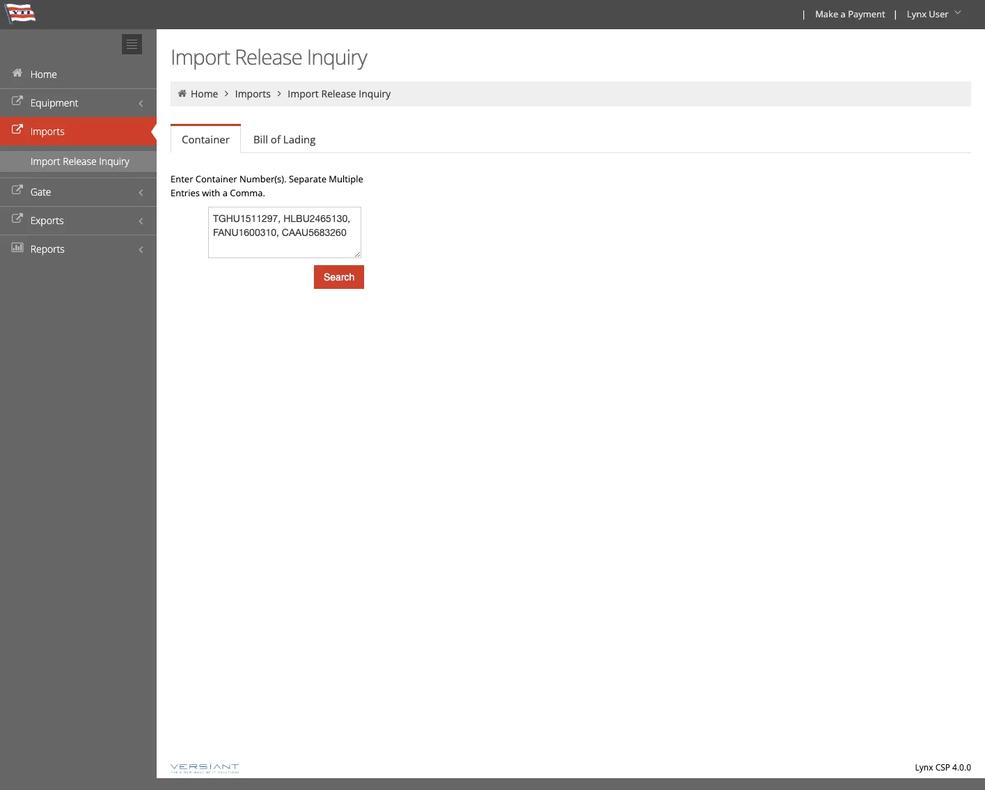 Task type: describe. For each thing, give the bounding box(es) containing it.
lynx user link
[[901, 0, 970, 29]]

bill
[[253, 132, 268, 146]]

1 horizontal spatial home link
[[191, 87, 218, 100]]

4.0.0
[[953, 762, 972, 774]]

external link image for gate
[[10, 186, 24, 196]]

container inside container 'link'
[[182, 132, 230, 146]]

lynx csp 4.0.0
[[916, 762, 972, 774]]

0 horizontal spatial import release inquiry link
[[0, 151, 157, 172]]

container inside enter container number(s).  separate multiple entries with a comma.
[[196, 173, 237, 185]]

a inside enter container number(s).  separate multiple entries with a comma.
[[223, 187, 228, 199]]

import release inquiry for the left import release inquiry link
[[31, 155, 129, 168]]

1 horizontal spatial import
[[171, 42, 230, 71]]

versiant image
[[171, 764, 239, 774]]

1 | from the left
[[802, 8, 807, 20]]

separate
[[289, 173, 327, 185]]

external link image for imports
[[10, 125, 24, 135]]

2 angle right image from the left
[[273, 88, 286, 98]]

comma.
[[230, 187, 265, 199]]

release for the left import release inquiry link
[[63, 155, 97, 168]]

lynx for lynx csp 4.0.0
[[916, 762, 934, 774]]

gate link
[[0, 178, 157, 206]]

entries
[[171, 187, 200, 199]]

user
[[929, 8, 949, 20]]

angle down image
[[952, 8, 965, 17]]

release for import release inquiry link to the top
[[321, 87, 356, 100]]

equipment
[[30, 96, 78, 109]]

bill of lading link
[[242, 125, 327, 153]]

2 horizontal spatial import
[[288, 87, 319, 100]]

2 | from the left
[[893, 8, 898, 20]]

inquiry for the left import release inquiry link
[[99, 155, 129, 168]]

make a payment link
[[810, 0, 891, 29]]

lynx user
[[908, 8, 949, 20]]

1 vertical spatial home
[[191, 87, 218, 100]]

make a payment
[[816, 8, 886, 20]]

exports link
[[0, 206, 157, 235]]

exports
[[30, 214, 64, 227]]

external link image for equipment
[[10, 97, 24, 107]]

search button
[[314, 265, 365, 289]]

external link image for exports
[[10, 215, 24, 224]]

a inside make a payment link
[[841, 8, 846, 20]]



Task type: locate. For each thing, give the bounding box(es) containing it.
0 vertical spatial container
[[182, 132, 230, 146]]

2 horizontal spatial release
[[321, 87, 356, 100]]

imports up bill
[[235, 87, 271, 100]]

0 vertical spatial import release inquiry link
[[288, 87, 391, 100]]

import
[[171, 42, 230, 71], [288, 87, 319, 100], [31, 155, 60, 168]]

angle right image up container 'link'
[[221, 88, 233, 98]]

0 horizontal spatial home link
[[0, 60, 157, 88]]

1 vertical spatial home image
[[176, 88, 188, 98]]

2 vertical spatial import
[[31, 155, 60, 168]]

bill of lading
[[253, 132, 316, 146]]

lynx left "csp"
[[916, 762, 934, 774]]

home link
[[0, 60, 157, 88], [191, 87, 218, 100]]

lynx
[[908, 8, 927, 20], [916, 762, 934, 774]]

1 vertical spatial release
[[321, 87, 356, 100]]

0 horizontal spatial angle right image
[[221, 88, 233, 98]]

home image up equipment link
[[10, 68, 24, 78]]

1 vertical spatial imports
[[30, 125, 65, 138]]

csp
[[936, 762, 951, 774]]

imports down equipment
[[30, 125, 65, 138]]

make
[[816, 8, 839, 20]]

gate
[[30, 185, 51, 199]]

1 horizontal spatial home
[[191, 87, 218, 100]]

0 vertical spatial home image
[[10, 68, 24, 78]]

container up "with"
[[196, 173, 237, 185]]

external link image up bar chart icon
[[10, 215, 24, 224]]

0 horizontal spatial |
[[802, 8, 807, 20]]

search
[[324, 272, 355, 283]]

import release inquiry link up the lading
[[288, 87, 391, 100]]

number(s).
[[240, 173, 287, 185]]

import release inquiry link
[[288, 87, 391, 100], [0, 151, 157, 172]]

a
[[841, 8, 846, 20], [223, 187, 228, 199]]

1 horizontal spatial imports
[[235, 87, 271, 100]]

1 horizontal spatial |
[[893, 8, 898, 20]]

home image
[[10, 68, 24, 78], [176, 88, 188, 98]]

angle right image
[[221, 88, 233, 98], [273, 88, 286, 98]]

0 vertical spatial imports
[[235, 87, 271, 100]]

1 horizontal spatial import release inquiry link
[[288, 87, 391, 100]]

1 vertical spatial inquiry
[[359, 87, 391, 100]]

2 external link image from the top
[[10, 125, 24, 135]]

0 horizontal spatial release
[[63, 155, 97, 168]]

inquiry
[[307, 42, 367, 71], [359, 87, 391, 100], [99, 155, 129, 168]]

0 vertical spatial home
[[30, 68, 57, 81]]

a right "with"
[[223, 187, 228, 199]]

of
[[271, 132, 281, 146]]

0 horizontal spatial imports
[[30, 125, 65, 138]]

imports link up bill
[[235, 87, 271, 100]]

0 horizontal spatial import
[[31, 155, 60, 168]]

1 vertical spatial import release inquiry link
[[0, 151, 157, 172]]

imports link down equipment
[[0, 117, 157, 146]]

2 vertical spatial inquiry
[[99, 155, 129, 168]]

1 angle right image from the left
[[221, 88, 233, 98]]

1 vertical spatial import
[[288, 87, 319, 100]]

1 horizontal spatial imports link
[[235, 87, 271, 100]]

0 horizontal spatial imports link
[[0, 117, 157, 146]]

import release inquiry link up gate link
[[0, 151, 157, 172]]

0 vertical spatial imports link
[[235, 87, 271, 100]]

reports link
[[0, 235, 157, 263]]

external link image left gate
[[10, 186, 24, 196]]

1 vertical spatial container
[[196, 173, 237, 185]]

import release inquiry for import release inquiry link to the top
[[288, 87, 391, 100]]

0 horizontal spatial home
[[30, 68, 57, 81]]

enter container number(s).  separate multiple entries with a comma.
[[171, 173, 363, 199]]

import release inquiry
[[171, 42, 367, 71], [288, 87, 391, 100], [31, 155, 129, 168]]

| right payment
[[893, 8, 898, 20]]

container up enter in the top left of the page
[[182, 132, 230, 146]]

home image up container 'link'
[[176, 88, 188, 98]]

1 vertical spatial lynx
[[916, 762, 934, 774]]

1 external link image from the top
[[10, 97, 24, 107]]

0 vertical spatial import release inquiry
[[171, 42, 367, 71]]

4 external link image from the top
[[10, 215, 24, 224]]

imports inside 'link'
[[30, 125, 65, 138]]

external link image
[[10, 97, 24, 107], [10, 125, 24, 135], [10, 186, 24, 196], [10, 215, 24, 224]]

1 horizontal spatial a
[[841, 8, 846, 20]]

inquiry for import release inquiry link to the top
[[359, 87, 391, 100]]

payment
[[849, 8, 886, 20]]

0 horizontal spatial home image
[[10, 68, 24, 78]]

container
[[182, 132, 230, 146], [196, 173, 237, 185]]

lynx left user
[[908, 8, 927, 20]]

1 vertical spatial a
[[223, 187, 228, 199]]

imports link
[[235, 87, 271, 100], [0, 117, 157, 146]]

0 vertical spatial release
[[235, 42, 302, 71]]

external link image down equipment link
[[10, 125, 24, 135]]

home link up equipment
[[0, 60, 157, 88]]

1 horizontal spatial angle right image
[[273, 88, 286, 98]]

1 horizontal spatial home image
[[176, 88, 188, 98]]

lynx for lynx user
[[908, 8, 927, 20]]

release
[[235, 42, 302, 71], [321, 87, 356, 100], [63, 155, 97, 168]]

external link image inside equipment link
[[10, 97, 24, 107]]

container link
[[171, 126, 241, 153]]

0 vertical spatial import
[[171, 42, 230, 71]]

equipment link
[[0, 88, 157, 117]]

2 vertical spatial release
[[63, 155, 97, 168]]

1 horizontal spatial release
[[235, 42, 302, 71]]

multiple
[[329, 173, 363, 185]]

lading
[[283, 132, 316, 146]]

0 vertical spatial a
[[841, 8, 846, 20]]

0 horizontal spatial a
[[223, 187, 228, 199]]

3 external link image from the top
[[10, 186, 24, 196]]

external link image inside "exports" link
[[10, 215, 24, 224]]

1 vertical spatial import release inquiry
[[288, 87, 391, 100]]

external link image left equipment
[[10, 97, 24, 107]]

bar chart image
[[10, 243, 24, 253]]

angle right image up of
[[273, 88, 286, 98]]

with
[[202, 187, 220, 199]]

imports
[[235, 87, 271, 100], [30, 125, 65, 138]]

home up equipment
[[30, 68, 57, 81]]

2 vertical spatial import release inquiry
[[31, 155, 129, 168]]

a right make
[[841, 8, 846, 20]]

home link up container 'link'
[[191, 87, 218, 100]]

home up container 'link'
[[191, 87, 218, 100]]

reports
[[30, 242, 65, 256]]

0 vertical spatial lynx
[[908, 8, 927, 20]]

None text field
[[208, 207, 362, 258]]

0 vertical spatial inquiry
[[307, 42, 367, 71]]

external link image inside gate link
[[10, 186, 24, 196]]

home
[[30, 68, 57, 81], [191, 87, 218, 100]]

enter
[[171, 173, 193, 185]]

| left make
[[802, 8, 807, 20]]

1 vertical spatial imports link
[[0, 117, 157, 146]]

|
[[802, 8, 807, 20], [893, 8, 898, 20]]



Task type: vqa. For each thing, say whether or not it's contained in the screenshot.
Login the Login
no



